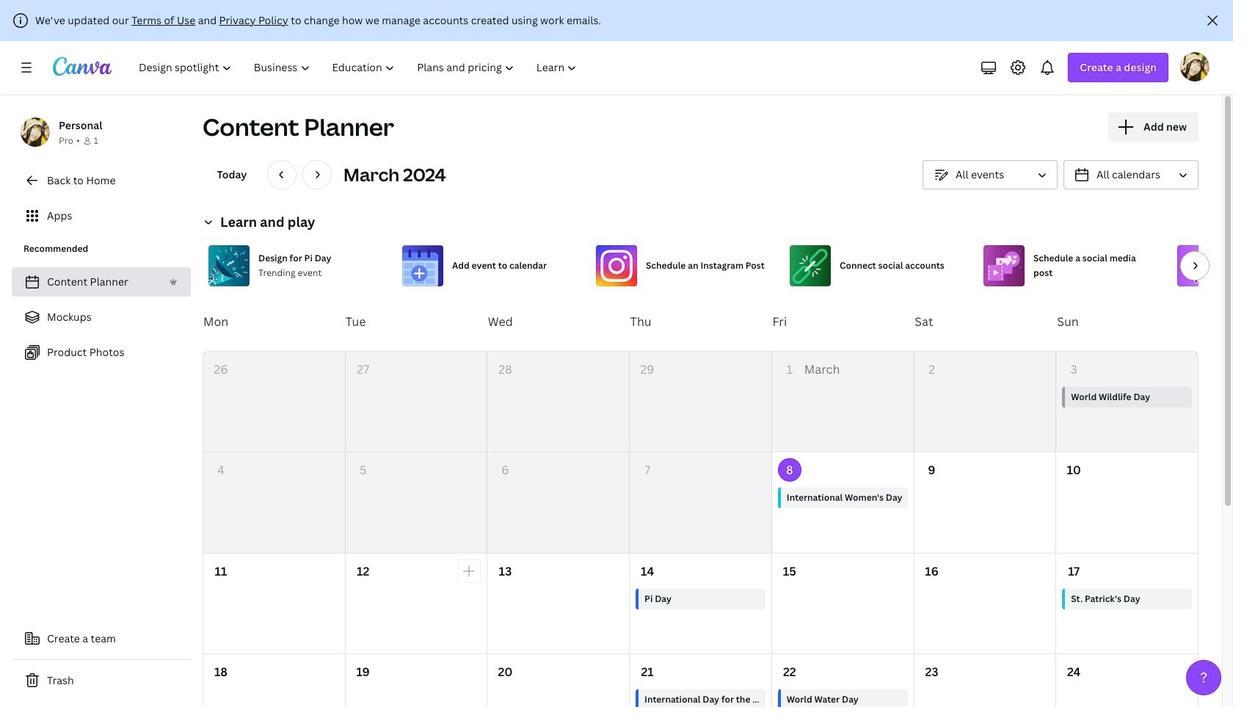 Task type: locate. For each thing, give the bounding box(es) containing it.
tuesday column header
[[345, 292, 487, 351]]

row
[[203, 292, 1199, 351], [203, 352, 1198, 453], [203, 453, 1198, 553], [203, 553, 1198, 654], [203, 654, 1198, 707]]

wednesday column header
[[487, 292, 630, 351]]

top level navigation element
[[129, 53, 590, 82]]

None button
[[923, 160, 1058, 189], [1064, 160, 1199, 189], [923, 160, 1058, 189], [1064, 160, 1199, 189]]

list
[[12, 267, 191, 367]]

stephanie aranda image
[[1181, 52, 1210, 82]]



Task type: vqa. For each thing, say whether or not it's contained in the screenshot.
Create a design dropdown button
no



Task type: describe. For each thing, give the bounding box(es) containing it.
saturday column header
[[914, 292, 1057, 351]]

monday column header
[[203, 292, 345, 351]]

friday column header
[[772, 292, 914, 351]]

sunday column header
[[1057, 292, 1199, 351]]

thursday column header
[[630, 292, 772, 351]]



